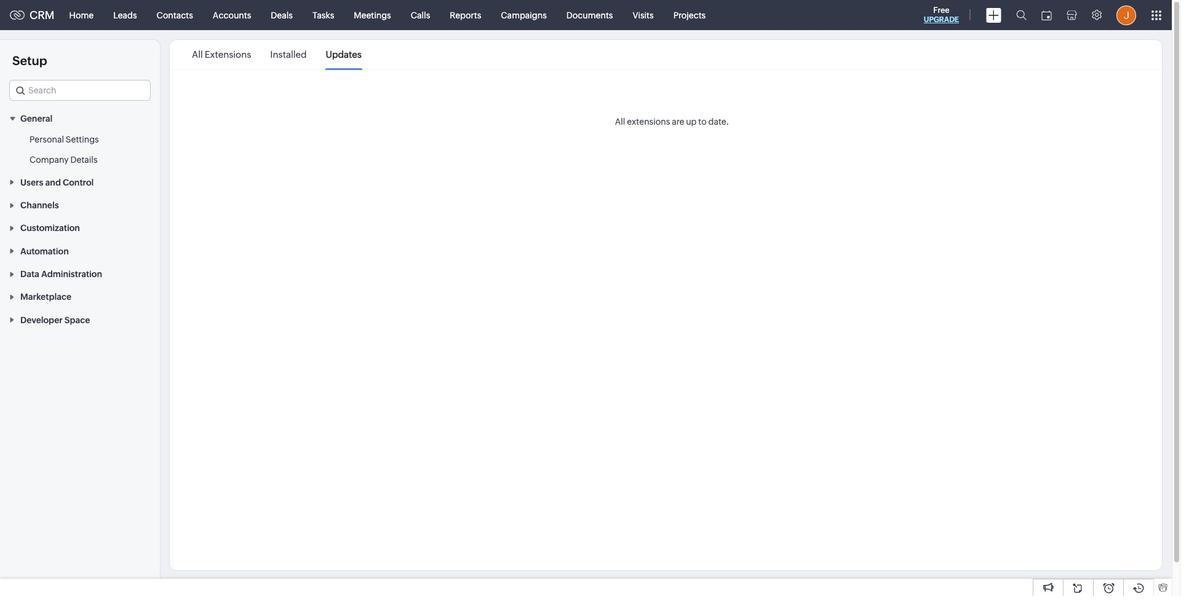 Task type: locate. For each thing, give the bounding box(es) containing it.
customization button
[[0, 217, 160, 240]]

reports
[[450, 10, 481, 20]]

0 horizontal spatial all
[[192, 49, 203, 60]]

reports link
[[440, 0, 491, 30]]

1 horizontal spatial all
[[615, 117, 625, 127]]

1 vertical spatial all
[[615, 117, 625, 127]]

visits link
[[623, 0, 664, 30]]

data administration button
[[0, 263, 160, 286]]

calls
[[411, 10, 430, 20]]

company details
[[30, 155, 98, 165]]

deals
[[271, 10, 293, 20]]

all extensions
[[192, 49, 251, 60]]

calls link
[[401, 0, 440, 30]]

free upgrade
[[924, 6, 959, 24]]

installed
[[270, 49, 307, 60]]

Search text field
[[10, 81, 150, 100]]

channels
[[20, 201, 59, 210]]

automation
[[20, 247, 69, 256]]

tasks link
[[303, 0, 344, 30]]

all
[[192, 49, 203, 60], [615, 117, 625, 127]]

all left 'extensions'
[[615, 117, 625, 127]]

settings
[[66, 135, 99, 145]]

None field
[[9, 80, 151, 101]]

personal
[[30, 135, 64, 145]]

leads link
[[103, 0, 147, 30]]

upgrade
[[924, 15, 959, 24]]

control
[[63, 178, 94, 187]]

tasks
[[313, 10, 334, 20]]

up
[[686, 117, 697, 127]]

developer
[[20, 315, 63, 325]]

updates
[[326, 49, 362, 60]]

personal settings
[[30, 135, 99, 145]]

company
[[30, 155, 69, 165]]

0 vertical spatial all
[[192, 49, 203, 60]]

administration
[[41, 270, 102, 279]]

channels button
[[0, 194, 160, 217]]

developer space button
[[0, 309, 160, 331]]

space
[[65, 315, 90, 325]]

users and control
[[20, 178, 94, 187]]

create menu image
[[986, 8, 1002, 22]]

all for all extensions
[[192, 49, 203, 60]]

marketplace
[[20, 293, 71, 302]]

general
[[20, 114, 52, 124]]

documents
[[567, 10, 613, 20]]

deals link
[[261, 0, 303, 30]]

accounts
[[213, 10, 251, 20]]

all left extensions
[[192, 49, 203, 60]]

meetings
[[354, 10, 391, 20]]

general region
[[0, 130, 160, 171]]

profile image
[[1117, 5, 1136, 25]]

updates link
[[326, 41, 362, 69]]

accounts link
[[203, 0, 261, 30]]



Task type: describe. For each thing, give the bounding box(es) containing it.
home link
[[59, 0, 103, 30]]

contacts link
[[147, 0, 203, 30]]

users
[[20, 178, 43, 187]]

automation button
[[0, 240, 160, 263]]

all extensions link
[[192, 41, 251, 69]]

all extensions are up to date.
[[615, 117, 729, 127]]

setup
[[12, 54, 47, 68]]

general button
[[0, 107, 160, 130]]

all for all extensions are up to date.
[[615, 117, 625, 127]]

developer space
[[20, 315, 90, 325]]

projects
[[674, 10, 706, 20]]

customization
[[20, 224, 80, 233]]

are
[[672, 117, 684, 127]]

projects link
[[664, 0, 716, 30]]

campaigns
[[501, 10, 547, 20]]

crm
[[30, 9, 55, 22]]

personal settings link
[[30, 134, 99, 146]]

extensions
[[627, 117, 670, 127]]

to
[[699, 117, 707, 127]]

home
[[69, 10, 94, 20]]

company details link
[[30, 154, 98, 166]]

data administration
[[20, 270, 102, 279]]

contacts
[[157, 10, 193, 20]]

documents link
[[557, 0, 623, 30]]

profile element
[[1109, 0, 1144, 30]]

and
[[45, 178, 61, 187]]

campaigns link
[[491, 0, 557, 30]]

free
[[934, 6, 950, 15]]

search element
[[1009, 0, 1034, 30]]

calendar image
[[1042, 10, 1052, 20]]

details
[[70, 155, 98, 165]]

create menu element
[[979, 0, 1009, 30]]

search image
[[1016, 10, 1027, 20]]

date.
[[709, 117, 729, 127]]

installed link
[[270, 41, 307, 69]]

crm link
[[10, 9, 55, 22]]

leads
[[113, 10, 137, 20]]

data
[[20, 270, 39, 279]]

visits
[[633, 10, 654, 20]]

meetings link
[[344, 0, 401, 30]]

marketplace button
[[0, 286, 160, 309]]

users and control button
[[0, 171, 160, 194]]

extensions
[[205, 49, 251, 60]]



Task type: vqa. For each thing, say whether or not it's contained in the screenshot.
REVIEW at the bottom right of the page
no



